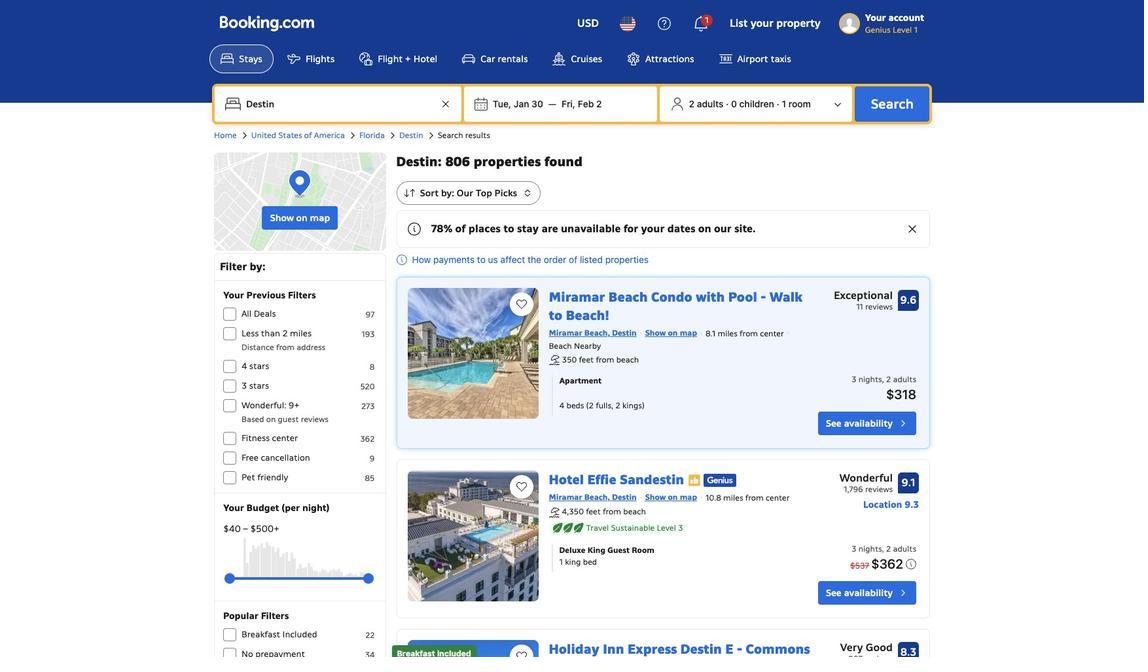 Task type: vqa. For each thing, say whether or not it's contained in the screenshot.
the rooms related to sea
no



Task type: locate. For each thing, give the bounding box(es) containing it.
0 vertical spatial filters
[[288, 290, 316, 301]]

your right 'for'
[[642, 222, 665, 236]]

flight + hotel link
[[349, 45, 449, 73]]

1 vertical spatial show
[[646, 328, 666, 338]]

from down pool
[[740, 329, 759, 339]]

2 left 0
[[689, 98, 695, 109]]

4 for 4 stars
[[242, 361, 247, 372]]

destin up destin:
[[400, 130, 424, 140]]

2 miramar beach, destin from the top
[[549, 493, 637, 503]]

reviews right guest
[[301, 415, 329, 424]]

feet
[[579, 355, 594, 365], [586, 507, 601, 517]]

breakfast
[[242, 629, 280, 641]]

list
[[730, 16, 748, 30]]

tue, jan 30 — fri, feb 2
[[493, 98, 602, 109]]

0 horizontal spatial 4
[[242, 361, 247, 372]]

2 vertical spatial miramar
[[549, 493, 583, 503]]

hotel up 4,350
[[549, 472, 584, 489]]

3 for 3 nights , 2 adults $318
[[852, 375, 857, 385]]

0 vertical spatial nights
[[859, 375, 883, 385]]

beach up 350 on the bottom of page
[[549, 341, 572, 351]]

properties up picks
[[474, 153, 541, 170]]

miramar up nearby
[[549, 328, 583, 338]]

0 vertical spatial stars
[[249, 361, 269, 372]]

1 vertical spatial beach,
[[585, 493, 610, 503]]

0 vertical spatial of
[[304, 130, 312, 140]]

home
[[214, 130, 237, 140]]

beach left condo
[[609, 289, 648, 306]]

1 horizontal spatial by:
[[441, 187, 455, 199]]

to left beach!
[[549, 307, 563, 324]]

fri, feb 2 button
[[557, 92, 608, 116]]

sort by: our top picks
[[420, 187, 518, 199]]

0 vertical spatial level
[[893, 25, 913, 35]]

level
[[893, 25, 913, 35], [657, 523, 677, 533]]

your inside the your account genius level 1
[[866, 12, 887, 24]]

destin down hotel effie sandestin
[[613, 493, 637, 503]]

beach, up nearby
[[585, 328, 610, 338]]

1 inside dropdown button
[[782, 98, 787, 109]]

from for 350 feet from beach
[[596, 355, 615, 365]]

your up $40
[[223, 502, 244, 514]]

0 horizontal spatial properties
[[474, 153, 541, 170]]

adults for 3 nights , 2 adults $318
[[894, 375, 917, 385]]

1 inside dropdown button
[[706, 15, 709, 25]]

level up deluxe king guest room link
[[657, 523, 677, 533]]

4 for 4 beds (2 fulls, 2 kings)
[[560, 401, 565, 411]]

miles right the 10.8
[[724, 493, 744, 503]]

2 · from the left
[[777, 98, 780, 109]]

1 horizontal spatial beach
[[609, 289, 648, 306]]

2 adults · 0 children · 1 room
[[689, 98, 811, 109]]

1 availability from the top
[[845, 418, 893, 430]]

0 vertical spatial show
[[270, 212, 294, 224]]

by: right filter at left
[[250, 260, 266, 274]]

map for 4,350 feet from beach
[[680, 493, 698, 503]]

from right the 10.8
[[746, 493, 764, 503]]

· left 0
[[726, 98, 729, 109]]

1 vertical spatial map
[[680, 328, 698, 338]]

2 , from the top
[[883, 544, 885, 554]]

4 left beds
[[560, 401, 565, 411]]

2 vertical spatial your
[[223, 502, 244, 514]]

see availability for 8.1 miles from center
[[826, 418, 893, 430]]

from down nearby
[[596, 355, 615, 365]]

1
[[706, 15, 709, 25], [915, 25, 918, 35], [782, 98, 787, 109], [560, 557, 563, 567]]

adults up $318 in the right bottom of the page
[[894, 375, 917, 385]]

3 inside 3 nights , 2 adults $318
[[852, 375, 857, 385]]

miramar beach, destin up nearby
[[549, 328, 637, 338]]

guest
[[278, 415, 299, 424]]

from down less than 2 miles
[[276, 343, 295, 352]]

beach inside 8.1 miles from center beach nearby
[[549, 341, 572, 351]]

2 inside 2 adults · 0 children · 1 room dropdown button
[[689, 98, 695, 109]]

78%
[[431, 222, 453, 236]]

3 miramar from the top
[[549, 493, 583, 503]]

of right order
[[569, 254, 578, 265]]

destin for 4,350 feet from beach
[[613, 493, 637, 503]]

adults for 3 nights , 2 adults
[[894, 544, 917, 554]]

with
[[696, 289, 725, 306]]

see availability link down 3 nights , 2 adults $318
[[819, 412, 917, 436]]

miles right 8.1
[[718, 329, 738, 339]]

2 vertical spatial show on map
[[646, 493, 698, 503]]

1 see availability link from the top
[[819, 412, 917, 436]]

–
[[243, 523, 248, 535]]

1 vertical spatial your
[[642, 222, 665, 236]]

0 vertical spatial beach,
[[585, 328, 610, 338]]

of right 78% in the left of the page
[[456, 222, 466, 236]]

0 vertical spatial ,
[[883, 375, 885, 385]]

see up wonderful
[[826, 418, 842, 430]]

center down "based on guest reviews"
[[272, 433, 298, 444]]

2 horizontal spatial of
[[569, 254, 578, 265]]

1 vertical spatial availability
[[845, 587, 893, 599]]

center down the -
[[761, 329, 785, 339]]

0 vertical spatial see
[[826, 418, 842, 430]]

0 vertical spatial see availability link
[[819, 412, 917, 436]]

3 for 3 nights , 2 adults
[[852, 544, 857, 554]]

1 vertical spatial miramar beach, destin
[[549, 493, 637, 503]]

,
[[883, 375, 885, 385], [883, 544, 885, 554]]

1 vertical spatial by:
[[250, 260, 266, 274]]

1 vertical spatial reviews
[[301, 415, 329, 424]]

1 beach, from the top
[[585, 328, 610, 338]]

0 horizontal spatial your
[[642, 222, 665, 236]]

1 horizontal spatial search
[[871, 96, 914, 113]]

your for your account genius level 1
[[866, 12, 887, 24]]

0 vertical spatial show on map
[[270, 212, 330, 224]]

are
[[542, 222, 558, 236]]

miramar beach, destin for 4,350
[[549, 493, 637, 503]]

beach
[[609, 289, 648, 306], [549, 341, 572, 351]]

806
[[445, 153, 470, 170]]

1 vertical spatial beach
[[624, 507, 646, 517]]

0 vertical spatial see availability
[[826, 418, 893, 430]]

miles for 8.1 miles from center beach nearby
[[718, 329, 738, 339]]

1 see availability from the top
[[826, 418, 893, 430]]

by:
[[441, 187, 455, 199], [250, 260, 266, 274]]

Where are you going? field
[[241, 92, 438, 116]]

hotel effie sandestin
[[549, 472, 685, 489]]

0 vertical spatial 4
[[242, 361, 247, 372]]

0 vertical spatial by:
[[441, 187, 455, 199]]

1 vertical spatial of
[[456, 222, 466, 236]]

1 vertical spatial nights
[[859, 544, 883, 554]]

beach, up 4,350 feet from beach
[[585, 493, 610, 503]]

0 vertical spatial availability
[[845, 418, 893, 430]]

11
[[857, 302, 864, 312]]

beach down 8.1 miles from center beach nearby
[[617, 355, 639, 365]]

4 stars
[[242, 361, 269, 372]]

booking.com image
[[220, 16, 314, 31]]

362
[[360, 434, 375, 444]]

1 horizontal spatial ·
[[777, 98, 780, 109]]

1 vertical spatial to
[[477, 254, 486, 265]]

1 vertical spatial properties
[[606, 254, 649, 265]]

2 beach, from the top
[[585, 493, 610, 503]]

1 miramar beach, destin from the top
[[549, 328, 637, 338]]

search results updated. destin: 806 properties found. element
[[397, 153, 931, 171]]

room
[[789, 98, 811, 109]]

1 vertical spatial stars
[[249, 381, 269, 392]]

miramar up 4,350
[[549, 493, 583, 503]]

found
[[545, 153, 583, 170]]

feb
[[578, 98, 594, 109]]

this property is part of our preferred partner program. it's committed to providing excellent service and good value. it'll pay us a higher commission if you make a booking. image
[[689, 474, 702, 487], [689, 474, 702, 487]]

your previous filters
[[223, 290, 316, 301]]

4
[[242, 361, 247, 372], [560, 401, 565, 411]]

1 down account
[[915, 25, 918, 35]]

america
[[314, 130, 345, 140]]

pet
[[242, 472, 255, 483]]

filters right previous
[[288, 290, 316, 301]]

see availability down 3 nights , 2 adults $318
[[826, 418, 893, 430]]

1 left room
[[782, 98, 787, 109]]

0 horizontal spatial by:
[[250, 260, 266, 274]]

0 horizontal spatial ·
[[726, 98, 729, 109]]

1 vertical spatial see availability
[[826, 587, 893, 599]]

1 vertical spatial see availability link
[[819, 581, 917, 605]]

4 up 3 stars
[[242, 361, 247, 372]]

stars down distance
[[249, 361, 269, 372]]

3
[[852, 375, 857, 385], [242, 381, 247, 392], [679, 523, 684, 533], [852, 544, 857, 554]]

$362
[[872, 557, 904, 572]]

1 nights from the top
[[859, 375, 883, 385]]

see for 8.1 miles from center
[[826, 418, 842, 430]]

your for your budget (per night)
[[223, 502, 244, 514]]

less than 2 miles
[[242, 328, 312, 339]]

beach!
[[566, 307, 610, 324]]

feet down nearby
[[579, 355, 594, 365]]

1 vertical spatial show on map
[[646, 328, 698, 338]]

to left us
[[477, 254, 486, 265]]

1 , from the top
[[883, 375, 885, 385]]

2 vertical spatial of
[[569, 254, 578, 265]]

nights inside 3 nights , 2 adults $318
[[859, 375, 883, 385]]

reviews inside the wonderful 1,796 reviews
[[866, 485, 893, 495]]

of
[[304, 130, 312, 140], [456, 222, 466, 236], [569, 254, 578, 265]]

from up the travel at the right bottom of the page
[[603, 507, 622, 517]]

0 horizontal spatial search
[[438, 130, 463, 140]]

for
[[624, 222, 639, 236]]

1 vertical spatial hotel
[[549, 472, 584, 489]]

stars down 4 stars
[[249, 381, 269, 392]]

search for search
[[871, 96, 914, 113]]

1 vertical spatial see
[[826, 587, 842, 599]]

center for 10.8 miles from center
[[766, 493, 790, 503]]

availability
[[845, 418, 893, 430], [845, 587, 893, 599]]

show
[[270, 212, 294, 224], [646, 328, 666, 338], [646, 493, 666, 503]]

miramar beach condo with pool - walk to beach! image
[[408, 288, 539, 419]]

filters up breakfast included
[[261, 610, 289, 622]]

1 horizontal spatial 4
[[560, 401, 565, 411]]

1 horizontal spatial level
[[893, 25, 913, 35]]

2 nights from the top
[[859, 544, 883, 554]]

2 stars from the top
[[249, 381, 269, 392]]

fitness center
[[242, 433, 298, 444]]

usd
[[578, 16, 599, 30]]

1 vertical spatial ,
[[883, 544, 885, 554]]

beach
[[617, 355, 639, 365], [624, 507, 646, 517]]

deluxe
[[560, 545, 586, 555]]

2 horizontal spatial to
[[549, 307, 563, 324]]

site.
[[735, 222, 756, 236]]

0 vertical spatial beach
[[617, 355, 639, 365]]

airport taxis link
[[708, 45, 803, 73]]

reviews inside "exceptional 11 reviews"
[[866, 302, 893, 312]]

by: left our
[[441, 187, 455, 199]]

travel
[[587, 523, 609, 533]]

see
[[826, 418, 842, 430], [826, 587, 842, 599]]

group
[[230, 569, 368, 589]]

0 vertical spatial feet
[[579, 355, 594, 365]]

0 vertical spatial your
[[751, 16, 774, 30]]

· right children
[[777, 98, 780, 109]]

availability for 10.8 miles from center
[[845, 587, 893, 599]]

2 vertical spatial show
[[646, 493, 666, 503]]

2 vertical spatial adults
[[894, 544, 917, 554]]

united states of america link
[[251, 130, 345, 141]]

beach for 4,350 feet from beach
[[624, 507, 646, 517]]

availability down 3 nights , 2 adults $318
[[845, 418, 893, 430]]

nights for 3 nights , 2 adults $318
[[859, 375, 883, 385]]

adults inside 3 nights , 2 adults $318
[[894, 375, 917, 385]]

1 vertical spatial miramar
[[549, 328, 583, 338]]

—
[[549, 98, 557, 109]]

1 vertical spatial your
[[223, 290, 244, 301]]

2 vertical spatial center
[[766, 493, 790, 503]]

reviews right 11
[[866, 302, 893, 312]]

reviews for wonderful
[[866, 485, 893, 495]]

0 vertical spatial miramar beach, destin
[[549, 328, 637, 338]]

feet up the travel at the right bottom of the page
[[586, 507, 601, 517]]

deals
[[254, 309, 276, 320]]

center inside 8.1 miles from center beach nearby
[[761, 329, 785, 339]]

0 vertical spatial center
[[761, 329, 785, 339]]

1 miramar from the top
[[549, 289, 605, 306]]

top
[[476, 187, 492, 199]]

show inside show on map button
[[270, 212, 294, 224]]

1 vertical spatial 4
[[560, 401, 565, 411]]

distance
[[242, 343, 274, 352]]

$500+
[[250, 523, 280, 535]]

miramar beach, destin up 4,350 feet from beach
[[549, 493, 637, 503]]

beach up travel sustainable level 3
[[624, 507, 646, 517]]

2 vertical spatial to
[[549, 307, 563, 324]]

show on map
[[270, 212, 330, 224], [646, 328, 698, 338], [646, 493, 698, 503]]

0 vertical spatial hotel
[[414, 53, 438, 65]]

2 vertical spatial reviews
[[866, 485, 893, 495]]

your right list
[[751, 16, 774, 30]]

0 horizontal spatial beach
[[549, 341, 572, 351]]

of right states
[[304, 130, 312, 140]]

beach,
[[585, 328, 610, 338], [585, 493, 610, 503]]

reviews up location
[[866, 485, 893, 495]]

adults up $362
[[894, 544, 917, 554]]

1 vertical spatial feet
[[586, 507, 601, 517]]

0 vertical spatial miramar
[[549, 289, 605, 306]]

1 vertical spatial beach
[[549, 341, 572, 351]]

4,350
[[562, 507, 584, 517]]

0 horizontal spatial level
[[657, 523, 677, 533]]

all
[[242, 309, 252, 320]]

genius discounts available at this property. image
[[704, 474, 737, 487], [704, 474, 737, 487]]

1 vertical spatial level
[[657, 523, 677, 533]]

2 right fulls,
[[616, 401, 621, 411]]

from for 10.8 miles from center
[[746, 493, 764, 503]]

from inside 8.1 miles from center beach nearby
[[740, 329, 759, 339]]

0 horizontal spatial hotel
[[414, 53, 438, 65]]

2 see from the top
[[826, 587, 842, 599]]

picks
[[495, 187, 518, 199]]

airport taxis
[[738, 53, 792, 65]]

stars for 4 stars
[[249, 361, 269, 372]]

miles for 10.8 miles from center
[[724, 493, 744, 503]]

2 miramar from the top
[[549, 328, 583, 338]]

walk
[[770, 289, 803, 306]]

0 vertical spatial your
[[866, 12, 887, 24]]

1 horizontal spatial to
[[504, 222, 515, 236]]

show on map inside button
[[270, 212, 330, 224]]

3 for 3 stars
[[242, 381, 247, 392]]

2 up $318 in the right bottom of the page
[[887, 375, 892, 385]]

0 vertical spatial adults
[[697, 98, 724, 109]]

search inside button
[[871, 96, 914, 113]]

beach for 350 feet from beach
[[617, 355, 639, 365]]

0 vertical spatial beach
[[609, 289, 648, 306]]

see availability link down $537
[[819, 581, 917, 605]]

properties down 'for'
[[606, 254, 649, 265]]

2 availability from the top
[[845, 587, 893, 599]]

adults left 0
[[697, 98, 724, 109]]

0 vertical spatial search
[[871, 96, 914, 113]]

your account menu your account genius level 1 element
[[840, 6, 930, 36]]

miramar
[[549, 289, 605, 306], [549, 328, 583, 338], [549, 493, 583, 503]]

king
[[565, 557, 581, 567]]

level down account
[[893, 25, 913, 35]]

to left stay
[[504, 222, 515, 236]]

to inside miramar beach condo with pool - walk to beach!
[[549, 307, 563, 324]]

center
[[761, 329, 785, 339], [272, 433, 298, 444], [766, 493, 790, 503]]

0 vertical spatial to
[[504, 222, 515, 236]]

us
[[488, 254, 498, 265]]

miles inside 8.1 miles from center beach nearby
[[718, 329, 738, 339]]

1 vertical spatial search
[[438, 130, 463, 140]]

see availability down $537
[[826, 587, 893, 599]]

1 horizontal spatial of
[[456, 222, 466, 236]]

1 left list
[[706, 15, 709, 25]]

miramar beach, destin for 350
[[549, 328, 637, 338]]

2 vertical spatial destin
[[613, 493, 637, 503]]

see up very
[[826, 587, 842, 599]]

2
[[597, 98, 602, 109], [689, 98, 695, 109], [283, 328, 288, 339], [887, 375, 892, 385], [616, 401, 621, 411], [887, 544, 892, 554]]

availability down $537
[[845, 587, 893, 599]]

cruises
[[571, 53, 603, 65]]

miramar up beach!
[[549, 289, 605, 306]]

hotel right the "+"
[[414, 53, 438, 65]]

1 left king
[[560, 557, 563, 567]]

your up genius
[[866, 12, 887, 24]]

1 vertical spatial filters
[[261, 610, 289, 622]]

center right the 10.8
[[766, 493, 790, 503]]

miramar beach, destin
[[549, 328, 637, 338], [549, 493, 637, 503]]

0 vertical spatial map
[[310, 212, 330, 224]]

from
[[740, 329, 759, 339], [276, 343, 295, 352], [596, 355, 615, 365], [746, 493, 764, 503], [603, 507, 622, 517]]

2 vertical spatial map
[[680, 493, 698, 503]]

2 see availability link from the top
[[819, 581, 917, 605]]

friendly
[[258, 472, 288, 483]]

included
[[283, 629, 317, 641]]

destin up 350 feet from beach
[[613, 328, 637, 338]]

your account genius level 1
[[866, 12, 925, 35]]

0 horizontal spatial to
[[477, 254, 486, 265]]

2 see availability from the top
[[826, 587, 893, 599]]

your up all
[[223, 290, 244, 301]]

1 stars from the top
[[249, 361, 269, 372]]

see availability
[[826, 418, 893, 430], [826, 587, 893, 599]]

popular
[[223, 610, 259, 622]]

, inside 3 nights , 2 adults $318
[[883, 375, 885, 385]]

stays link
[[210, 45, 274, 73]]

hotel effie sandestin link
[[549, 467, 685, 489]]

0 vertical spatial reviews
[[866, 302, 893, 312]]

our
[[457, 187, 474, 199]]

1 vertical spatial destin
[[613, 328, 637, 338]]

1 vertical spatial adults
[[894, 375, 917, 385]]

1 see from the top
[[826, 418, 842, 430]]

, for 3 nights , 2 adults $318
[[883, 375, 885, 385]]



Task type: describe. For each thing, give the bounding box(es) containing it.
rentals
[[498, 53, 528, 65]]

miles up address
[[290, 328, 312, 339]]

by: for filter
[[250, 260, 266, 274]]

apartment
[[560, 376, 602, 386]]

1 button
[[686, 8, 717, 39]]

map for 350 feet from beach
[[680, 328, 698, 338]]

1 horizontal spatial properties
[[606, 254, 649, 265]]

, for 3 nights , 2 adults
[[883, 544, 885, 554]]

affect
[[501, 254, 526, 265]]

wonderful element
[[840, 471, 893, 487]]

level inside the your account genius level 1
[[893, 25, 913, 35]]

30
[[532, 98, 544, 109]]

show for 350 feet from beach
[[646, 328, 666, 338]]

2 inside 3 nights , 2 adults $318
[[887, 375, 892, 385]]

beach inside miramar beach condo with pool - walk to beach!
[[609, 289, 648, 306]]

2 right feb
[[597, 98, 602, 109]]

wonderful
[[840, 472, 893, 486]]

$40
[[223, 523, 241, 535]]

by: for sort
[[441, 187, 455, 199]]

show on map for 350 feet from beach
[[646, 328, 698, 338]]

see availability for 10.8 miles from center
[[826, 587, 893, 599]]

car
[[481, 53, 496, 65]]

very
[[841, 641, 864, 655]]

attractions link
[[616, 45, 706, 73]]

520
[[360, 382, 375, 392]]

states
[[279, 130, 302, 140]]

78% of places to stay are unavailable for your dates on our site.
[[431, 222, 756, 236]]

attractions
[[646, 53, 695, 65]]

list your property
[[730, 16, 821, 30]]

airport
[[738, 53, 769, 65]]

1 inside the your account genius level 1
[[915, 25, 918, 35]]

hotel effie sandestin image
[[408, 471, 539, 602]]

guest
[[608, 545, 630, 555]]

based on guest reviews
[[242, 415, 329, 424]]

good
[[866, 641, 893, 655]]

scored 9.1 element
[[899, 473, 920, 494]]

florida
[[360, 130, 385, 140]]

scored 9.6 element
[[899, 290, 920, 311]]

exceptional element
[[834, 288, 893, 304]]

8.1
[[706, 329, 716, 339]]

nights for 3 nights , 2 adults
[[859, 544, 883, 554]]

exceptional 11 reviews
[[834, 289, 893, 312]]

bed
[[583, 557, 597, 567]]

350 feet from beach
[[562, 355, 639, 365]]

-
[[761, 289, 767, 306]]

destin:
[[397, 153, 442, 170]]

night)
[[303, 502, 330, 514]]

adults inside dropdown button
[[697, 98, 724, 109]]

united states of america
[[251, 130, 345, 140]]

deluxe king guest room 1 king bed
[[560, 545, 655, 567]]

350
[[562, 355, 577, 365]]

sustainable
[[611, 523, 655, 533]]

availability for 8.1 miles from center
[[845, 418, 893, 430]]

search button
[[856, 86, 930, 122]]

beds
[[567, 401, 585, 411]]

see availability link for 8.1 miles from center
[[819, 412, 917, 436]]

reviews for exceptional
[[866, 302, 893, 312]]

order
[[544, 254, 567, 265]]

miramar inside miramar beach condo with pool - walk to beach!
[[549, 289, 605, 306]]

miramar for 350
[[549, 328, 583, 338]]

condo
[[652, 289, 693, 306]]

3 nights , 2 adults $318
[[852, 375, 917, 402]]

0 horizontal spatial of
[[304, 130, 312, 140]]

1 · from the left
[[726, 98, 729, 109]]

all deals
[[242, 309, 276, 320]]

map inside button
[[310, 212, 330, 224]]

how
[[412, 254, 431, 265]]

florida link
[[360, 130, 385, 141]]

1 vertical spatial center
[[272, 433, 298, 444]]

apartment link
[[560, 375, 781, 387]]

sandestin
[[620, 472, 685, 489]]

beach, for 350
[[585, 328, 610, 338]]

distance from address
[[242, 343, 326, 352]]

0 vertical spatial destin
[[400, 130, 424, 140]]

show on map for 4,350 feet from beach
[[646, 493, 698, 503]]

(per
[[282, 502, 300, 514]]

unavailable
[[561, 222, 621, 236]]

car rentals
[[481, 53, 528, 65]]

9.1
[[902, 476, 916, 490]]

2 up the distance from address on the left bottom of page
[[283, 328, 288, 339]]

from for 4,350 feet from beach
[[603, 507, 622, 517]]

search for search results
[[438, 130, 463, 140]]

+
[[405, 53, 411, 65]]

account
[[889, 12, 925, 24]]

8.1 miles from center beach nearby
[[549, 329, 785, 351]]

beach, for 4,350
[[585, 493, 610, 503]]

the
[[528, 254, 542, 265]]

cruises link
[[542, 45, 614, 73]]

1 horizontal spatial your
[[751, 16, 774, 30]]

united
[[251, 130, 276, 140]]

car rentals link
[[451, 45, 539, 73]]

4 beds (2 fulls, 2 kings)
[[560, 401, 645, 411]]

wonderful 1,796 reviews
[[840, 472, 893, 495]]

effie
[[588, 472, 617, 489]]

scored 8.3 element
[[899, 642, 920, 658]]

destin for 350 feet from beach
[[613, 328, 637, 338]]

flights
[[306, 53, 335, 65]]

85
[[365, 474, 375, 483]]

popular filters
[[223, 610, 289, 622]]

from for 8.1 miles from center beach nearby
[[740, 329, 759, 339]]

fri,
[[562, 98, 576, 109]]

property
[[777, 16, 821, 30]]

97
[[366, 310, 375, 320]]

feet for 350
[[579, 355, 594, 365]]

flight
[[378, 53, 403, 65]]

miramar for 4,350
[[549, 493, 583, 503]]

(2
[[587, 401, 594, 411]]

list your property link
[[722, 8, 829, 39]]

very good
[[841, 641, 893, 655]]

travel sustainable level 3
[[587, 523, 684, 533]]

1 inside deluxe king guest room 1 king bed
[[560, 557, 563, 567]]

3 nights , 2 adults
[[852, 544, 917, 554]]

jan
[[514, 98, 530, 109]]

your budget (per night)
[[223, 502, 330, 514]]

10.8
[[706, 493, 722, 503]]

filter
[[220, 260, 247, 274]]

0 vertical spatial properties
[[474, 153, 541, 170]]

on inside button
[[296, 212, 308, 224]]

free cancellation
[[242, 453, 310, 464]]

stars for 3 stars
[[249, 381, 269, 392]]

2 adults · 0 children · 1 room button
[[665, 92, 848, 117]]

4,350 feet from beach
[[562, 507, 646, 517]]

see availability link for 10.8 miles from center
[[819, 581, 917, 605]]

how payments to us affect the order of listed properties
[[412, 254, 649, 265]]

9.3
[[905, 499, 920, 511]]

your for your previous filters
[[223, 290, 244, 301]]

feet for 4,350
[[586, 507, 601, 517]]

less
[[242, 328, 259, 339]]

wonderful:
[[242, 400, 286, 411]]

center for 8.1 miles from center beach nearby
[[761, 329, 785, 339]]

show for 4,350 feet from beach
[[646, 493, 666, 503]]

2 up $362
[[887, 544, 892, 554]]

room
[[632, 545, 655, 555]]

stay
[[517, 222, 539, 236]]

destin link
[[400, 130, 424, 141]]

very good element
[[841, 640, 893, 656]]

see for 10.8 miles from center
[[826, 587, 842, 599]]

exceptional
[[834, 289, 893, 303]]

children
[[740, 98, 775, 109]]

sort
[[420, 187, 439, 199]]

1 horizontal spatial hotel
[[549, 472, 584, 489]]

miramar beach condo with pool - walk to beach! link
[[549, 284, 803, 324]]



